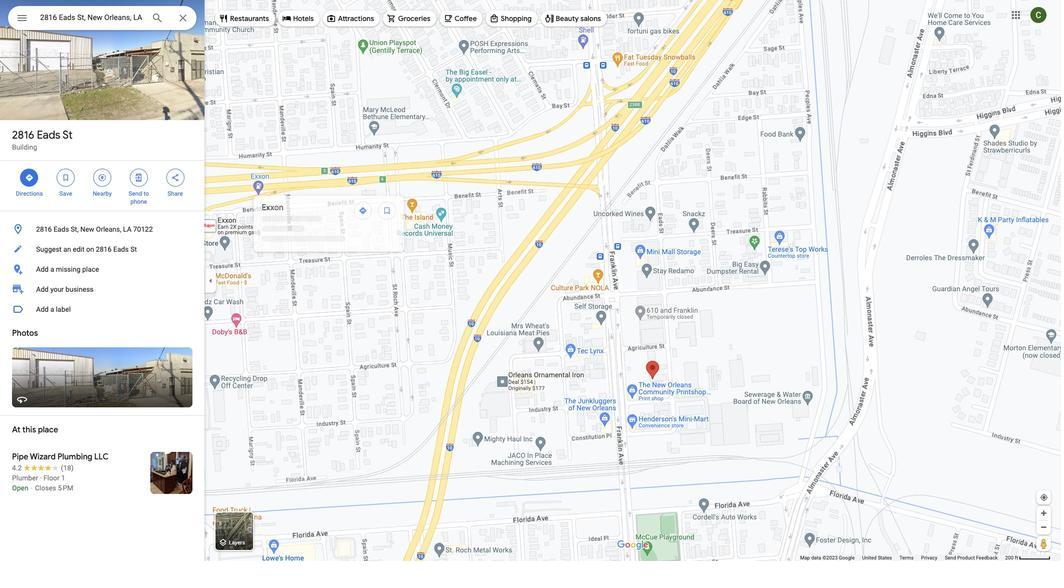 Task type: locate. For each thing, give the bounding box(es) containing it.
0 vertical spatial a
[[50, 266, 54, 274]]

zoom out image
[[1040, 524, 1048, 532]]

zoom in image
[[1040, 510, 1048, 518]]

st up the 
[[63, 128, 73, 142]]

2 add from the top
[[36, 286, 49, 294]]

2 vertical spatial eads
[[113, 246, 129, 254]]

send left product
[[945, 556, 956, 561]]

pipe wizard plumbing llc
[[12, 453, 109, 463]]

add left your
[[36, 286, 49, 294]]

send
[[129, 190, 142, 198], [945, 556, 956, 561]]

footer inside google maps element
[[800, 555, 1005, 562]]

2 horizontal spatial 2816
[[96, 246, 112, 254]]

2816 up building
[[12, 128, 34, 142]]

feedback
[[976, 556, 998, 561]]

add inside button
[[36, 306, 49, 314]]

footer containing map data ©2023 google
[[800, 555, 1005, 562]]

attractions
[[338, 14, 374, 23]]

google account: christina overa  
(christinaovera9@gmail.com) image
[[1031, 7, 1047, 23]]

0 vertical spatial send
[[129, 190, 142, 198]]


[[61, 172, 70, 183]]

a
[[50, 266, 54, 274], [50, 306, 54, 314]]

0 vertical spatial eads
[[37, 128, 60, 142]]

salons
[[580, 14, 601, 23]]

1 horizontal spatial send
[[945, 556, 956, 561]]

1 a from the top
[[50, 266, 54, 274]]

terms
[[900, 556, 914, 561]]

2816 eads st building
[[12, 128, 73, 151]]

map data ©2023 google
[[800, 556, 855, 561]]

to
[[144, 190, 149, 198]]

·
[[40, 475, 42, 483]]

4.2
[[12, 465, 22, 473]]

2816 right on
[[96, 246, 112, 254]]

5 pm
[[58, 485, 73, 493]]

this
[[22, 426, 36, 436]]

0 vertical spatial place
[[82, 266, 99, 274]]

a inside button
[[50, 266, 54, 274]]

at this place
[[12, 426, 58, 436]]

0 horizontal spatial send
[[129, 190, 142, 198]]

closes
[[35, 485, 56, 493]]

 button
[[8, 6, 36, 32]]

send up phone
[[129, 190, 142, 198]]

at
[[12, 426, 20, 436]]

2816 inside "2816 eads st building"
[[12, 128, 34, 142]]


[[25, 172, 34, 183]]

1 add from the top
[[36, 266, 49, 274]]

from your device image
[[1040, 494, 1049, 503]]

none field inside "2816 eads st, new orleans, la 70122" field
[[40, 12, 143, 24]]

70122
[[133, 226, 153, 234]]

0 vertical spatial 2816
[[12, 128, 34, 142]]


[[16, 11, 28, 25]]

send for send to phone
[[129, 190, 142, 198]]

3 add from the top
[[36, 306, 49, 314]]

200 ft button
[[1005, 556, 1051, 561]]

add a missing place
[[36, 266, 99, 274]]

0 horizontal spatial st
[[63, 128, 73, 142]]

llc
[[94, 453, 109, 463]]

1 vertical spatial eads
[[54, 226, 69, 234]]

1 horizontal spatial st
[[130, 246, 137, 254]]

actions for 2816 eads st region
[[0, 161, 205, 211]]

0 horizontal spatial 2816
[[12, 128, 34, 142]]

2816 up suggest
[[36, 226, 52, 234]]

eads up building
[[37, 128, 60, 142]]

send inside send product feedback button
[[945, 556, 956, 561]]

1 horizontal spatial 2816
[[36, 226, 52, 234]]

a inside button
[[50, 306, 54, 314]]

beauty salons button
[[541, 7, 607, 31]]

your
[[50, 286, 64, 294]]

an
[[63, 246, 71, 254]]

2 vertical spatial 2816
[[96, 246, 112, 254]]

directions image
[[358, 207, 367, 216]]

open
[[12, 485, 28, 493]]

business
[[66, 286, 94, 294]]

united states
[[862, 556, 892, 561]]

place right this
[[38, 426, 58, 436]]

terms button
[[900, 555, 914, 562]]

a left missing
[[50, 266, 54, 274]]

eads left st,
[[54, 226, 69, 234]]

add down suggest
[[36, 266, 49, 274]]

add your business
[[36, 286, 94, 294]]

st
[[63, 128, 73, 142], [130, 246, 137, 254]]

1 vertical spatial add
[[36, 286, 49, 294]]

exxon
[[262, 203, 284, 213]]

add inside "link"
[[36, 286, 49, 294]]

privacy button
[[921, 555, 937, 562]]

suggest an edit on 2816 eads st button
[[0, 240, 205, 260]]

1 vertical spatial 2816
[[36, 226, 52, 234]]

send to phone
[[129, 190, 149, 206]]

200
[[1005, 556, 1014, 561]]

eads inside "2816 eads st building"
[[37, 128, 60, 142]]

2816
[[12, 128, 34, 142], [36, 226, 52, 234], [96, 246, 112, 254]]

a left label
[[50, 306, 54, 314]]

edit
[[73, 246, 84, 254]]

states
[[878, 556, 892, 561]]

place down on
[[82, 266, 99, 274]]

st inside button
[[130, 246, 137, 254]]

add your business link
[[0, 280, 205, 300]]

1 vertical spatial a
[[50, 306, 54, 314]]

0 vertical spatial st
[[63, 128, 73, 142]]

place
[[82, 266, 99, 274], [38, 426, 58, 436]]

plumber
[[12, 475, 38, 483]]

eads for st,
[[54, 226, 69, 234]]

share
[[168, 190, 183, 198]]

1 horizontal spatial place
[[82, 266, 99, 274]]

1 vertical spatial send
[[945, 556, 956, 561]]

add left label
[[36, 306, 49, 314]]

2 vertical spatial add
[[36, 306, 49, 314]]

floor
[[44, 475, 59, 483]]

a for label
[[50, 306, 54, 314]]

privacy
[[921, 556, 937, 561]]

eads
[[37, 128, 60, 142], [54, 226, 69, 234], [113, 246, 129, 254]]

shopping
[[501, 14, 532, 23]]

4.2 stars 18 reviews image
[[12, 464, 74, 474]]

add
[[36, 266, 49, 274], [36, 286, 49, 294], [36, 306, 49, 314]]

1 vertical spatial st
[[130, 246, 137, 254]]

la
[[123, 226, 131, 234]]

google maps element
[[0, 0, 1061, 562]]

 search field
[[8, 6, 196, 32]]

1 vertical spatial place
[[38, 426, 58, 436]]

None field
[[40, 12, 143, 24]]

building
[[12, 143, 37, 151]]

label
[[56, 306, 71, 314]]

2 a from the top
[[50, 306, 54, 314]]

st down la
[[130, 246, 137, 254]]

add a label button
[[0, 300, 205, 320]]

footer
[[800, 555, 1005, 562]]

eads down la
[[113, 246, 129, 254]]

add inside button
[[36, 266, 49, 274]]

send inside send to phone
[[129, 190, 142, 198]]

0 vertical spatial add
[[36, 266, 49, 274]]

add for add a missing place
[[36, 266, 49, 274]]



Task type: vqa. For each thing, say whether or not it's contained in the screenshot.
THE WIZARD
yes



Task type: describe. For each thing, give the bounding box(es) containing it.
1
[[61, 475, 65, 483]]

send for send product feedback
[[945, 556, 956, 561]]

⋅
[[30, 485, 33, 493]]

google
[[839, 556, 855, 561]]

beauty salons
[[556, 14, 601, 23]]

add a label
[[36, 306, 71, 314]]

product
[[957, 556, 975, 561]]

plumbing
[[58, 453, 92, 463]]

(18)
[[61, 465, 74, 473]]

suggest an edit on 2816 eads st
[[36, 246, 137, 254]]

phone
[[130, 199, 147, 206]]

2816 Eads St, New Orleans, LA 70122 field
[[8, 6, 196, 30]]

new
[[80, 226, 94, 234]]

2816 for st
[[12, 128, 34, 142]]

suggest
[[36, 246, 62, 254]]

orleans,
[[96, 226, 121, 234]]

coffee button
[[440, 7, 483, 31]]

eads for st
[[37, 128, 60, 142]]

add for add your business
[[36, 286, 49, 294]]

ft
[[1015, 556, 1018, 561]]

shopping button
[[486, 7, 538, 31]]

add a missing place button
[[0, 260, 205, 280]]

restaurants button
[[215, 7, 275, 31]]

send product feedback button
[[945, 555, 998, 562]]

©2023
[[823, 556, 838, 561]]


[[98, 172, 107, 183]]


[[171, 172, 180, 183]]

map
[[800, 556, 810, 561]]

hotels
[[293, 14, 314, 23]]

pipe
[[12, 453, 28, 463]]

plumber · floor 1 open ⋅ closes 5 pm
[[12, 475, 73, 493]]

groceries
[[398, 14, 431, 23]]

nearby
[[93, 190, 112, 198]]

hotels button
[[278, 7, 320, 31]]

2816 eads st, new orleans, la 70122
[[36, 226, 153, 234]]

directions
[[16, 190, 43, 198]]

coffee
[[455, 14, 477, 23]]

2816 eads st main content
[[0, 0, 205, 562]]

place inside button
[[82, 266, 99, 274]]

collapse side panel image
[[205, 275, 216, 286]]

photos
[[12, 329, 38, 339]]

200 ft
[[1005, 556, 1018, 561]]

groceries button
[[383, 7, 437, 31]]

2816 eads st, new orleans, la 70122 button
[[0, 220, 205, 240]]

missing
[[56, 266, 80, 274]]

st inside "2816 eads st building"
[[63, 128, 73, 142]]

exxon element
[[262, 202, 284, 214]]

beauty
[[556, 14, 579, 23]]

data
[[811, 556, 821, 561]]

send product feedback
[[945, 556, 998, 561]]

on
[[86, 246, 94, 254]]

save image
[[382, 207, 391, 216]]

a for missing
[[50, 266, 54, 274]]

restaurants
[[230, 14, 269, 23]]

show street view coverage image
[[1037, 537, 1051, 552]]

united
[[862, 556, 877, 561]]

layers
[[229, 541, 245, 547]]

united states button
[[862, 555, 892, 562]]

0 horizontal spatial place
[[38, 426, 58, 436]]

attractions button
[[323, 7, 380, 31]]

2816 for st,
[[36, 226, 52, 234]]

st,
[[71, 226, 79, 234]]

add for add a label
[[36, 306, 49, 314]]

save
[[59, 190, 72, 198]]


[[134, 172, 143, 183]]

wizard
[[30, 453, 56, 463]]



